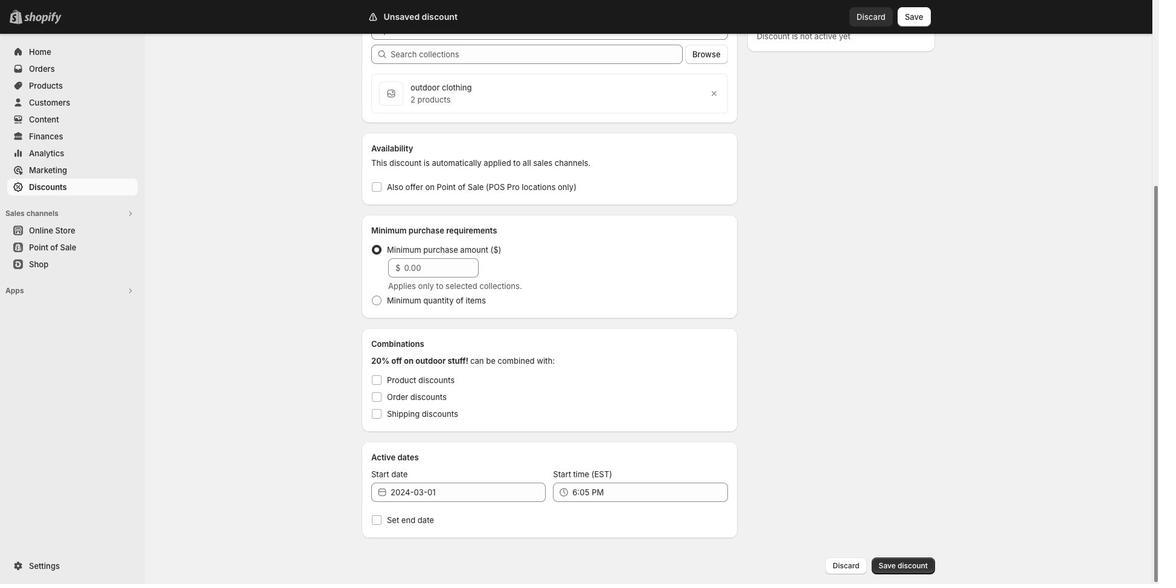 Task type: vqa. For each thing, say whether or not it's contained in the screenshot.
Customers related to Customers who have purchased at least once
no



Task type: describe. For each thing, give the bounding box(es) containing it.
YYYY-MM-DD text field
[[391, 483, 546, 502]]



Task type: locate. For each thing, give the bounding box(es) containing it.
Enter time text field
[[573, 483, 728, 502]]

0.00 text field
[[404, 258, 479, 278]]

shopify image
[[24, 12, 62, 24]]

Search collections text field
[[391, 45, 683, 64]]



